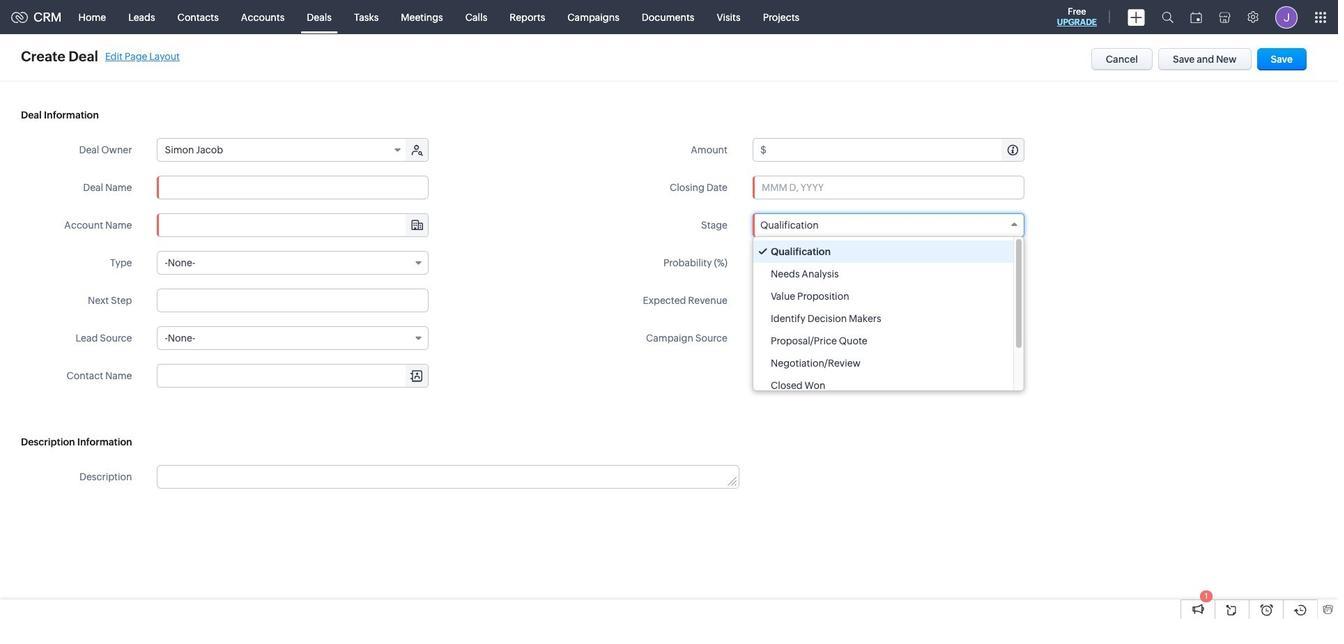 Task type: vqa. For each thing, say whether or not it's contained in the screenshot.
5th Option from the top
yes



Task type: describe. For each thing, give the bounding box(es) containing it.
create menu element
[[1120, 0, 1154, 34]]

2 option from the top
[[754, 263, 1014, 285]]

7 option from the top
[[754, 374, 1014, 397]]

4 option from the top
[[754, 307, 1014, 330]]

search image
[[1162, 11, 1174, 23]]

5 option from the top
[[754, 330, 1014, 352]]



Task type: locate. For each thing, give the bounding box(es) containing it.
1 option from the top
[[754, 241, 1014, 263]]

calendar image
[[1191, 12, 1203, 23]]

6 option from the top
[[754, 352, 1014, 374]]

search element
[[1154, 0, 1182, 34]]

logo image
[[11, 12, 28, 23]]

profile element
[[1267, 0, 1306, 34]]

None text field
[[769, 139, 1024, 161], [158, 214, 428, 236], [769, 289, 1024, 312], [769, 139, 1024, 161], [158, 214, 428, 236], [769, 289, 1024, 312]]

None text field
[[157, 176, 429, 199], [753, 251, 1025, 275], [157, 289, 429, 312], [158, 365, 428, 387], [158, 466, 739, 488], [157, 176, 429, 199], [753, 251, 1025, 275], [157, 289, 429, 312], [158, 365, 428, 387], [158, 466, 739, 488]]

profile image
[[1276, 6, 1298, 28]]

MMM D, YYYY text field
[[753, 176, 1025, 199]]

3 option from the top
[[754, 285, 1014, 307]]

create menu image
[[1128, 9, 1145, 25]]

list box
[[754, 237, 1024, 397]]

option
[[754, 241, 1014, 263], [754, 263, 1014, 285], [754, 285, 1014, 307], [754, 307, 1014, 330], [754, 330, 1014, 352], [754, 352, 1014, 374], [754, 374, 1014, 397]]

None field
[[158, 139, 407, 161], [753, 213, 1025, 237], [158, 214, 428, 236], [157, 251, 429, 275], [157, 326, 429, 350], [158, 365, 428, 387], [158, 139, 407, 161], [753, 213, 1025, 237], [158, 214, 428, 236], [157, 251, 429, 275], [157, 326, 429, 350], [158, 365, 428, 387]]



